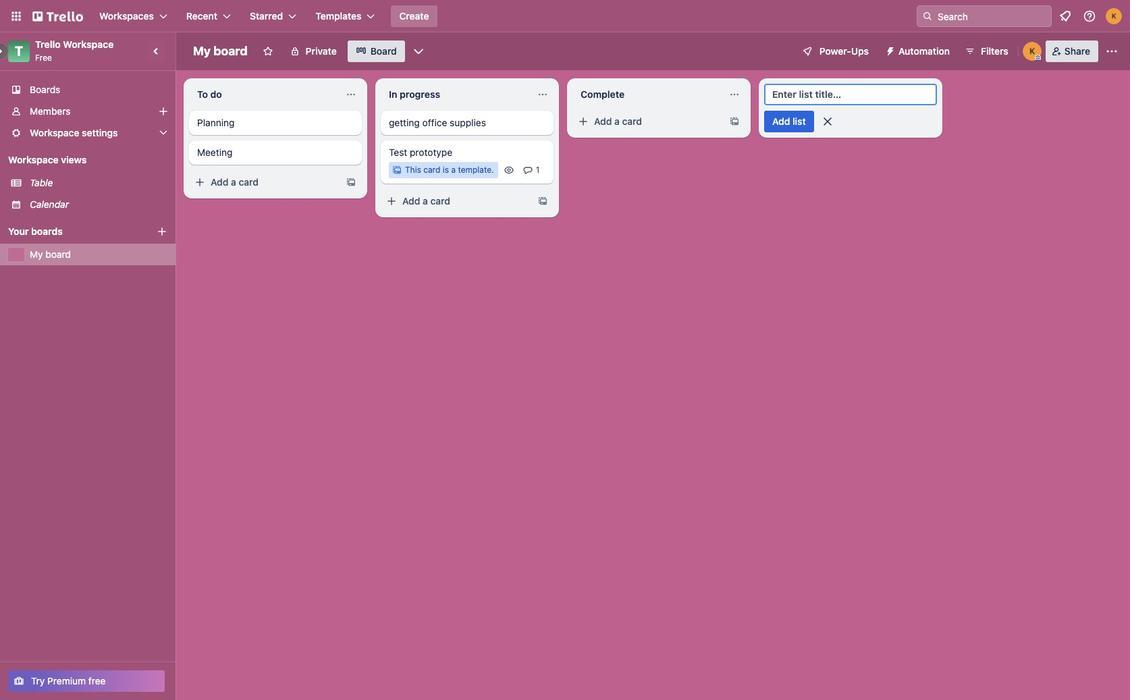 Task type: vqa. For each thing, say whether or not it's contained in the screenshot.
Workspace inside the dropdown button
yes



Task type: locate. For each thing, give the bounding box(es) containing it.
2 vertical spatial add a card
[[402, 195, 450, 207]]

add a card button down complete text field
[[573, 111, 721, 132]]

0 horizontal spatial add a card button
[[189, 172, 338, 193]]

add left list
[[773, 115, 790, 127]]

create from template… image
[[729, 116, 740, 127], [346, 177, 357, 188], [538, 196, 548, 207]]

0 vertical spatial my board
[[193, 44, 248, 58]]

calendar link
[[30, 198, 167, 211]]

1 vertical spatial create from template… image
[[346, 177, 357, 188]]

0 horizontal spatial board
[[45, 249, 71, 260]]

try premium free button
[[8, 671, 165, 692]]

add
[[594, 115, 612, 127], [773, 115, 790, 127], [211, 176, 229, 188], [402, 195, 420, 207]]

this
[[405, 165, 421, 175]]

in progress
[[389, 88, 440, 100]]

workspace for settings
[[30, 127, 79, 138]]

filters button
[[961, 41, 1013, 62]]

my
[[193, 44, 211, 58], [30, 249, 43, 260]]

add a card down complete
[[594, 115, 642, 127]]

my inside text box
[[193, 44, 211, 58]]

1 vertical spatial workspace
[[30, 127, 79, 138]]

workspace settings
[[30, 127, 118, 138]]

add a card button down this card is a template.
[[381, 190, 529, 212]]

open information menu image
[[1083, 9, 1097, 23]]

Enter list title… text field
[[764, 84, 937, 105]]

1 horizontal spatial create from template… image
[[538, 196, 548, 207]]

progress
[[400, 88, 440, 100]]

board
[[214, 44, 248, 58], [45, 249, 71, 260]]

workspace
[[63, 38, 114, 50], [30, 127, 79, 138], [8, 154, 59, 165]]

trello workspace free
[[35, 38, 114, 63]]

board link
[[348, 41, 405, 62]]

card down is
[[430, 195, 450, 207]]

card down complete text field
[[622, 115, 642, 127]]

in
[[389, 88, 397, 100]]

board down boards
[[45, 249, 71, 260]]

0 vertical spatial add a card
[[594, 115, 642, 127]]

kendallparks02 (kendallparks02) image
[[1106, 8, 1122, 24]]

add a card down 'meeting'
[[211, 176, 259, 188]]

a down complete
[[615, 115, 620, 127]]

card
[[622, 115, 642, 127], [424, 165, 441, 175], [239, 176, 259, 188], [430, 195, 450, 207]]

add a card button for getting office supplies
[[381, 190, 529, 212]]

add a card button down meeting link
[[189, 172, 338, 193]]

1 vertical spatial board
[[45, 249, 71, 260]]

this member is an admin of this board. image
[[1035, 55, 1041, 61]]

a right is
[[451, 165, 456, 175]]

workspace navigation collapse icon image
[[147, 42, 166, 61]]

0 horizontal spatial my
[[30, 249, 43, 260]]

0 horizontal spatial my board
[[30, 249, 71, 260]]

0 vertical spatial board
[[214, 44, 248, 58]]

t link
[[8, 41, 30, 62]]

star or unstar board image
[[262, 46, 273, 57]]

search image
[[922, 11, 933, 22]]

share button
[[1046, 41, 1099, 62]]

1 vertical spatial my board
[[30, 249, 71, 260]]

add a card
[[594, 115, 642, 127], [211, 176, 259, 188], [402, 195, 450, 207]]

templates
[[316, 10, 362, 22]]

is
[[443, 165, 449, 175]]

2 horizontal spatial add a card
[[594, 115, 642, 127]]

workspace views
[[8, 154, 87, 165]]

workspace right trello in the left of the page
[[63, 38, 114, 50]]

a
[[615, 115, 620, 127], [451, 165, 456, 175], [231, 176, 236, 188], [423, 195, 428, 207]]

a down 'meeting'
[[231, 176, 236, 188]]

private
[[306, 45, 337, 57]]

workspace down the "members"
[[30, 127, 79, 138]]

settings
[[82, 127, 118, 138]]

supplies
[[450, 117, 486, 128]]

my board down recent 'popup button'
[[193, 44, 248, 58]]

test prototype
[[389, 147, 453, 158]]

show menu image
[[1105, 45, 1119, 58]]

premium
[[47, 675, 86, 687]]

Search field
[[933, 6, 1051, 26]]

my down recent
[[193, 44, 211, 58]]

switch to… image
[[9, 9, 23, 23]]

0 horizontal spatial create from template… image
[[346, 177, 357, 188]]

1 horizontal spatial add a card
[[402, 195, 450, 207]]

your
[[8, 226, 29, 237]]

views
[[61, 154, 87, 165]]

boards
[[31, 226, 63, 237]]

cancel list editing image
[[821, 115, 834, 128]]

try
[[31, 675, 45, 687]]

1 vertical spatial add a card
[[211, 176, 259, 188]]

workspace up the table
[[8, 154, 59, 165]]

add board image
[[157, 226, 167, 237]]

primary element
[[0, 0, 1130, 32]]

back to home image
[[32, 5, 83, 27]]

add a card for getting office supplies
[[402, 195, 450, 207]]

my board down boards
[[30, 249, 71, 260]]

calendar
[[30, 199, 69, 210]]

board left star or unstar board icon
[[214, 44, 248, 58]]

a down this card is a template.
[[423, 195, 428, 207]]

add a card button
[[573, 111, 721, 132], [189, 172, 338, 193], [381, 190, 529, 212]]

planning link
[[197, 116, 354, 130]]

my down your boards
[[30, 249, 43, 260]]

1 horizontal spatial board
[[214, 44, 248, 58]]

workspace inside dropdown button
[[30, 127, 79, 138]]

1 horizontal spatial my
[[193, 44, 211, 58]]

card down meeting link
[[239, 176, 259, 188]]

0 vertical spatial workspace
[[63, 38, 114, 50]]

1 horizontal spatial my board
[[193, 44, 248, 58]]

2 horizontal spatial create from template… image
[[729, 116, 740, 127]]

1 vertical spatial my
[[30, 249, 43, 260]]

2 vertical spatial workspace
[[8, 154, 59, 165]]

workspace settings button
[[0, 122, 176, 144]]

planning
[[197, 117, 235, 128]]

board inside text box
[[214, 44, 248, 58]]

card for planning add a card button
[[239, 176, 259, 188]]

sm image
[[880, 41, 899, 59]]

0 horizontal spatial add a card
[[211, 176, 259, 188]]

2 vertical spatial create from template… image
[[538, 196, 548, 207]]

your boards
[[8, 226, 63, 237]]

my board
[[193, 44, 248, 58], [30, 249, 71, 260]]

table link
[[30, 176, 167, 190]]

to do
[[197, 88, 222, 100]]

trello workspace link
[[35, 38, 114, 50]]

card left is
[[424, 165, 441, 175]]

add a card down this
[[402, 195, 450, 207]]

1 horizontal spatial add a card button
[[381, 190, 529, 212]]

a for getting office supplies's add a card button
[[423, 195, 428, 207]]

0 vertical spatial my
[[193, 44, 211, 58]]

filters
[[981, 45, 1009, 57]]

my board inside text box
[[193, 44, 248, 58]]

to
[[197, 88, 208, 100]]

Board name text field
[[186, 41, 254, 62]]



Task type: describe. For each thing, give the bounding box(es) containing it.
my board link
[[30, 248, 167, 261]]

create button
[[391, 5, 437, 27]]

try premium free
[[31, 675, 106, 687]]

add down this
[[402, 195, 420, 207]]

trello
[[35, 38, 61, 50]]

free
[[88, 675, 106, 687]]

test prototype link
[[389, 146, 546, 159]]

workspace for views
[[8, 154, 59, 165]]

ups
[[851, 45, 869, 57]]

0 notifications image
[[1058, 8, 1074, 24]]

list
[[793, 115, 806, 127]]

power-ups
[[820, 45, 869, 57]]

automation
[[899, 45, 950, 57]]

getting office supplies link
[[389, 116, 546, 130]]

table
[[30, 177, 53, 188]]

templates button
[[307, 5, 383, 27]]

meeting link
[[197, 146, 354, 159]]

members link
[[0, 101, 176, 122]]

share
[[1065, 45, 1091, 57]]

add down complete
[[594, 115, 612, 127]]

create
[[399, 10, 429, 22]]

Complete text field
[[573, 84, 724, 105]]

boards link
[[0, 79, 176, 101]]

add a card button for planning
[[189, 172, 338, 193]]

this card is a template.
[[405, 165, 494, 175]]

a for right add a card button
[[615, 115, 620, 127]]

office
[[422, 117, 447, 128]]

board
[[371, 45, 397, 57]]

your boards with 1 items element
[[8, 224, 136, 240]]

complete
[[581, 88, 625, 100]]

boards
[[30, 84, 60, 95]]

members
[[30, 105, 71, 117]]

In progress text field
[[381, 84, 532, 105]]

a for planning add a card button
[[231, 176, 236, 188]]

getting
[[389, 117, 420, 128]]

add inside button
[[773, 115, 790, 127]]

starred button
[[242, 5, 305, 27]]

customize views image
[[412, 45, 425, 58]]

add list
[[773, 115, 806, 127]]

do
[[210, 88, 222, 100]]

template.
[[458, 165, 494, 175]]

card for getting office supplies's add a card button
[[430, 195, 450, 207]]

workspaces button
[[91, 5, 175, 27]]

automation button
[[880, 41, 958, 62]]

free
[[35, 53, 52, 63]]

card for right add a card button
[[622, 115, 642, 127]]

prototype
[[410, 147, 453, 158]]

To do text field
[[189, 84, 340, 105]]

recent button
[[178, 5, 239, 27]]

create from template… image for planning
[[346, 177, 357, 188]]

t
[[15, 43, 23, 59]]

recent
[[186, 10, 217, 22]]

power-ups button
[[793, 41, 877, 62]]

private button
[[281, 41, 345, 62]]

starred
[[250, 10, 283, 22]]

0 vertical spatial create from template… image
[[729, 116, 740, 127]]

meeting
[[197, 147, 233, 158]]

add a card for planning
[[211, 176, 259, 188]]

1
[[536, 165, 540, 175]]

kendallparks02 (kendallparks02) image
[[1023, 42, 1042, 61]]

2 horizontal spatial add a card button
[[573, 111, 721, 132]]

test
[[389, 147, 407, 158]]

getting office supplies
[[389, 117, 486, 128]]

add down 'meeting'
[[211, 176, 229, 188]]

add list button
[[764, 111, 814, 132]]

power-
[[820, 45, 851, 57]]

workspace inside trello workspace free
[[63, 38, 114, 50]]

create from template… image for getting office supplies
[[538, 196, 548, 207]]

workspaces
[[99, 10, 154, 22]]



